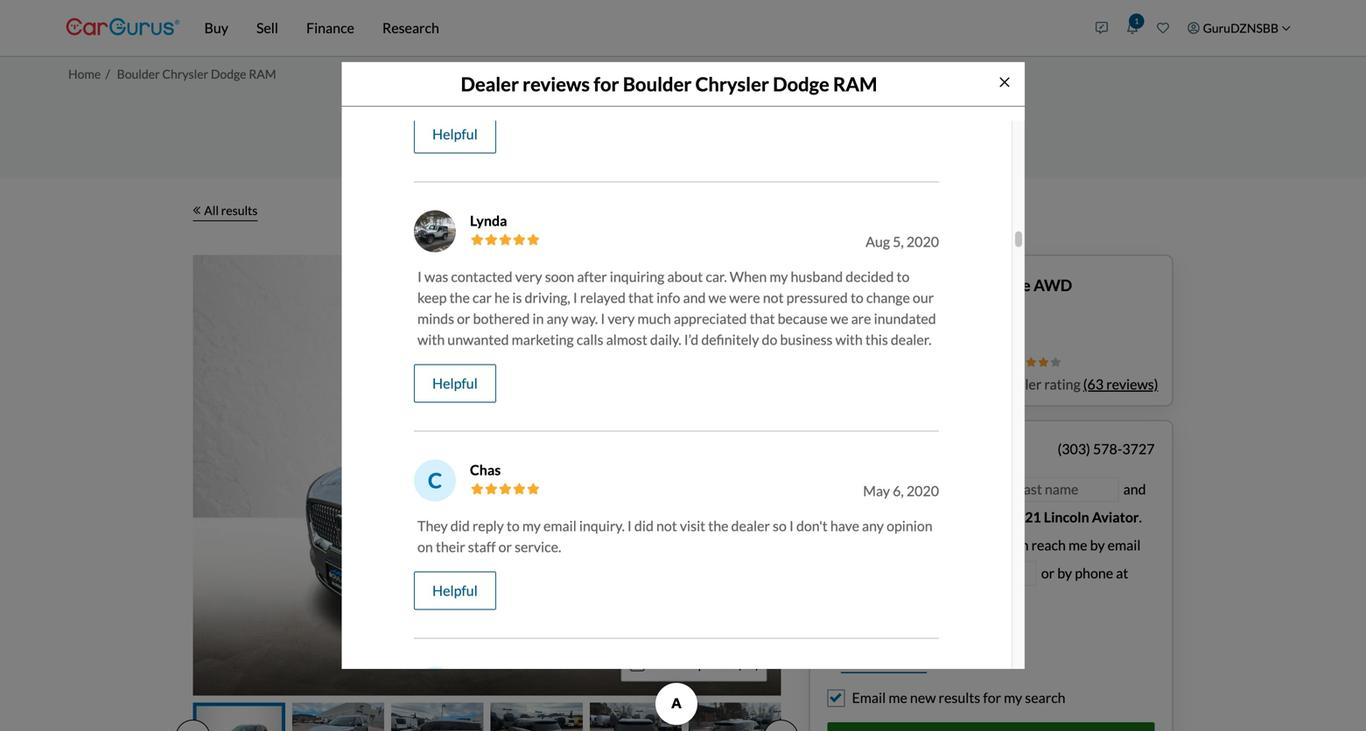 Task type: vqa. For each thing, say whether or not it's contained in the screenshot.
second the 'Help' from the bottom of the page
no



Task type: locate. For each thing, give the bounding box(es) containing it.
0 vertical spatial we
[[708, 289, 727, 306]]

(303)
[[1058, 441, 1090, 458]]

menu item
[[1179, 4, 1300, 53]]

and down about on the top of page
[[683, 289, 706, 306]]

results right new
[[939, 690, 980, 707]]

the right i'm
[[863, 537, 884, 554]]

after
[[577, 268, 607, 285]]

0 horizontal spatial boulder
[[117, 66, 160, 81]]

0 horizontal spatial not
[[656, 518, 677, 535]]

Zip code field
[[888, 533, 944, 558]]

1 vertical spatial 2020
[[907, 483, 939, 500]]

service.
[[515, 539, 561, 556]]

2 2020 from the top
[[907, 483, 939, 500]]

0 vertical spatial not
[[763, 289, 784, 306]]

1 vertical spatial we
[[830, 310, 848, 327]]

comments
[[867, 656, 927, 672]]

show all photos (38) link
[[621, 647, 767, 682]]

0 horizontal spatial 2021
[[824, 276, 861, 295]]

2 vertical spatial to
[[507, 518, 520, 535]]

2 horizontal spatial the
[[863, 537, 884, 554]]

very up almost
[[608, 310, 635, 327]]

dealer rating (63 reviews)
[[1000, 376, 1158, 393]]

view vehicle photo 4 image
[[491, 703, 583, 732]]

2 with from the left
[[835, 331, 863, 349]]

0 horizontal spatial aviator
[[918, 276, 971, 295]]

in
[[533, 310, 544, 327], [849, 537, 861, 554]]

the right visit
[[708, 518, 729, 535]]

dealer inside c dialog
[[461, 72, 519, 95]]

any inside they did reply to my email inquiry.  i did not visit the dealer so i don't have any opinion on their staff or service.
[[862, 518, 884, 535]]

or by phone at
[[1041, 565, 1128, 582]]

0 vertical spatial helpful button
[[414, 115, 496, 154]]

view vehicle photo 2 image
[[292, 703, 384, 732]]

email me new results for my search
[[852, 690, 1066, 707]]

the
[[449, 289, 470, 306], [708, 518, 729, 535], [863, 537, 884, 554]]

reviews
[[523, 72, 590, 95]]

home / boulder chrysler dodge ram
[[68, 66, 276, 81]]

i right so
[[789, 518, 794, 535]]

not right were
[[763, 289, 784, 306]]

0 vertical spatial 2020
[[907, 233, 939, 250]]

for
[[594, 72, 619, 95], [983, 690, 1001, 707]]

in right i'm
[[849, 537, 861, 554]]

i right 'inquiry.'
[[627, 518, 632, 535]]

(63 reviews) button
[[1083, 374, 1158, 395]]

you
[[981, 537, 1005, 554]]

1 horizontal spatial chrysler
[[695, 72, 769, 95]]

to right reply
[[507, 518, 520, 535]]

0 horizontal spatial lincoln
[[864, 276, 915, 295]]

2021 up boulder,
[[824, 276, 861, 295]]

rating
[[1044, 376, 1081, 393]]

the inside . i'm in the
[[863, 537, 884, 554]]

not left visit
[[656, 518, 677, 535]]

is right the he
[[512, 289, 522, 306]]

0 horizontal spatial chrysler
[[162, 66, 208, 81]]

chris
[[470, 669, 503, 686]]

1 helpful from the top
[[432, 126, 478, 143]]

to inside they did reply to my email inquiry.  i did not visit the dealer so i don't have any opinion on their staff or service.
[[507, 518, 520, 535]]

reply
[[472, 518, 504, 535]]

my right when
[[770, 268, 788, 285]]

0 vertical spatial and
[[683, 289, 706, 306]]

my up service.
[[522, 518, 541, 535]]

by
[[1090, 537, 1105, 554], [1057, 565, 1072, 582]]

1 horizontal spatial did
[[634, 518, 654, 535]]

1 with from the left
[[417, 331, 445, 349]]

car.
[[706, 268, 727, 285]]

boulder,
[[824, 299, 875, 316]]

was
[[424, 268, 448, 285]]

i'm
[[828, 537, 847, 554]]

3 helpful from the top
[[432, 583, 478, 600]]

new
[[910, 690, 936, 707]]

reserve
[[974, 276, 1031, 295]]

me
[[1069, 537, 1087, 554], [889, 690, 907, 707]]

lincoln
[[864, 276, 915, 295], [1044, 509, 1089, 526]]

for left search
[[983, 690, 1001, 707]]

my
[[770, 268, 788, 285], [866, 481, 884, 498], [522, 518, 541, 535], [1004, 690, 1022, 707]]

we left are
[[830, 310, 848, 327]]

2 vertical spatial helpful button
[[414, 572, 496, 611]]

0 vertical spatial email
[[544, 518, 577, 535]]

i up "way." in the left top of the page
[[573, 289, 577, 306]]

1 vertical spatial is
[[924, 481, 933, 498]]

1 horizontal spatial the
[[708, 518, 729, 535]]

add a car review image
[[1096, 22, 1108, 34]]

we
[[708, 289, 727, 306], [830, 310, 848, 327]]

0 vertical spatial to
[[897, 268, 910, 285]]

calls
[[577, 331, 603, 349]]

all
[[204, 203, 219, 218]]

about
[[667, 268, 703, 285]]

0 vertical spatial the
[[449, 289, 470, 306]]

0 horizontal spatial or
[[457, 310, 470, 327]]

any right have
[[862, 518, 884, 535]]

0 horizontal spatial any
[[547, 310, 568, 327]]

results right all
[[221, 203, 258, 218]]

all results link
[[193, 192, 258, 231]]

not
[[763, 289, 784, 306], [656, 518, 677, 535]]

and
[[683, 289, 706, 306], [1121, 481, 1146, 498]]

vehicle full photo image
[[193, 255, 781, 696]]

that down inquiring
[[628, 289, 654, 306]]

2 helpful from the top
[[432, 375, 478, 392]]

i right "way." in the left top of the page
[[601, 310, 605, 327]]

2 helpful button from the top
[[414, 365, 496, 403]]

bothered
[[473, 310, 530, 327]]

aviator for 2021 lincoln aviator
[[1092, 509, 1139, 526]]

helpful button for lynda
[[414, 365, 496, 403]]

aviator up inundated
[[918, 276, 971, 295]]

the left 'car' on the top
[[449, 289, 470, 306]]

2021 inside 2021 lincoln aviator reserve awd boulder, co
[[824, 276, 861, 295]]

is right name
[[924, 481, 933, 498]]

email up service.
[[544, 518, 577, 535]]

that
[[628, 289, 654, 306], [750, 310, 775, 327]]

1 vertical spatial helpful
[[432, 375, 478, 392]]

very up driving,
[[515, 268, 542, 285]]

0 vertical spatial for
[[594, 72, 619, 95]]

3 helpful button from the top
[[414, 572, 496, 611]]

0 horizontal spatial results
[[221, 203, 258, 218]]

or right staff
[[499, 539, 512, 556]]

1 horizontal spatial with
[[835, 331, 863, 349]]

lincoln down last name field
[[1044, 509, 1089, 526]]

unwanted
[[447, 331, 509, 349]]

1 vertical spatial email
[[1108, 537, 1141, 554]]

they did reply to my email inquiry.  i did not visit the dealer so i don't have any opinion on their staff or service.
[[417, 518, 933, 556]]

1 horizontal spatial 2021
[[1009, 509, 1041, 526]]

0 horizontal spatial for
[[594, 72, 619, 95]]

1 horizontal spatial dealer
[[1000, 376, 1042, 393]]

or down reach
[[1041, 565, 1055, 582]]

to up the change
[[897, 268, 910, 285]]

1 vertical spatial helpful button
[[414, 365, 496, 403]]

chrysler
[[162, 66, 208, 81], [695, 72, 769, 95]]

all
[[683, 657, 696, 672]]

any down driving,
[[547, 310, 568, 327]]

at down i'm
[[828, 565, 840, 582]]

1 horizontal spatial boulder
[[623, 72, 692, 95]]

1 vertical spatial for
[[983, 690, 1001, 707]]

name
[[887, 481, 921, 498]]

relayed
[[580, 289, 626, 306]]

Last name field
[[1014, 477, 1119, 502]]

helpful for lynda
[[432, 375, 478, 392]]

and up .
[[1121, 481, 1146, 498]]

0 horizontal spatial the
[[449, 289, 470, 306]]

0 vertical spatial lincoln
[[864, 276, 915, 295]]

1 horizontal spatial or
[[499, 539, 512, 556]]

1 vertical spatial in
[[849, 537, 861, 554]]

0 vertical spatial helpful
[[432, 126, 478, 143]]

2 vertical spatial the
[[863, 537, 884, 554]]

1 horizontal spatial not
[[763, 289, 784, 306]]

1 horizontal spatial email
[[1108, 537, 1141, 554]]

menu bar
[[180, 0, 1087, 56]]

lincoln inside 2021 lincoln aviator reserve awd boulder, co
[[864, 276, 915, 295]]

at right phone
[[1116, 565, 1128, 582]]

dealer.
[[891, 331, 932, 349]]

0 vertical spatial is
[[512, 289, 522, 306]]

tab list
[[193, 703, 781, 732]]

0 vertical spatial any
[[547, 310, 568, 327]]

0 horizontal spatial at
[[828, 565, 840, 582]]

i left 'was'
[[417, 268, 422, 285]]

2020
[[907, 233, 939, 250], [907, 483, 939, 500]]

1 horizontal spatial by
[[1090, 537, 1105, 554]]

1 horizontal spatial me
[[1069, 537, 1087, 554]]

2 horizontal spatial or
[[1041, 565, 1055, 582]]

with down minds
[[417, 331, 445, 349]]

2020 right 5,
[[907, 233, 939, 250]]

1 vertical spatial me
[[889, 690, 907, 707]]

search
[[1025, 690, 1066, 707]]

2021 lincoln aviator reserve awd boulder, co
[[824, 276, 1072, 316]]

helpful button
[[414, 115, 496, 154], [414, 365, 496, 403], [414, 572, 496, 611]]

. i'm in the
[[828, 509, 1142, 554]]

1 horizontal spatial any
[[862, 518, 884, 535]]

aviator down last name field
[[1092, 509, 1139, 526]]

1 vertical spatial not
[[656, 518, 677, 535]]

1 horizontal spatial aviator
[[1092, 509, 1139, 526]]

2021 up the can
[[1009, 509, 1041, 526]]

aviator
[[918, 276, 971, 295], [1092, 509, 1139, 526]]

by left phone
[[1057, 565, 1072, 582]]

not inside i was contacted very soon after inquiring about car.  when my husband decided to keep the car he is driving, i relayed that info and we were not pressured to change our minds or bothered in any way.  i very much appreciated that because we are inundated with unwanted marketing calls almost daily.  i'd definitely do business with this dealer.
[[763, 289, 784, 306]]

0 vertical spatial or
[[457, 310, 470, 327]]

view vehicle photo 3 image
[[391, 703, 484, 732]]

we down the car.
[[708, 289, 727, 306]]

my left 6,
[[866, 481, 884, 498]]

by up phone
[[1090, 537, 1105, 554]]

0 vertical spatial in
[[533, 310, 544, 327]]

0 horizontal spatial dodge
[[211, 66, 246, 81]]

0 horizontal spatial that
[[628, 289, 654, 306]]

1 vertical spatial and
[[1121, 481, 1146, 498]]

dealer for dealer rating (63 reviews)
[[1000, 376, 1042, 393]]

me down 2021 lincoln aviator
[[1069, 537, 1087, 554]]

0 horizontal spatial to
[[507, 518, 520, 535]]

(63
[[1083, 376, 1104, 393]]

First name field
[[938, 477, 1008, 502]]

1 2020 from the top
[[907, 233, 939, 250]]

their
[[436, 539, 465, 556]]

thank
[[828, 628, 866, 645]]

did up their
[[451, 518, 470, 535]]

0 horizontal spatial very
[[515, 268, 542, 285]]

that up do
[[750, 310, 775, 327]]

0 horizontal spatial is
[[512, 289, 522, 306]]

results
[[221, 203, 258, 218], [939, 690, 980, 707]]

or
[[457, 310, 470, 327], [499, 539, 512, 556], [1041, 565, 1055, 582]]

1 vertical spatial results
[[939, 690, 980, 707]]

menu
[[1087, 4, 1300, 53]]

dealer
[[731, 518, 770, 535]]

2 vertical spatial or
[[1041, 565, 1055, 582]]

me left new
[[889, 690, 907, 707]]

1 vertical spatial lincoln
[[1044, 509, 1089, 526]]

2021
[[824, 276, 861, 295], [1009, 509, 1041, 526]]

2 vertical spatial helpful
[[432, 583, 478, 600]]

helpful for chas
[[432, 583, 478, 600]]

you!
[[868, 628, 896, 645]]

0 horizontal spatial dealer
[[461, 72, 519, 95]]

0 vertical spatial by
[[1090, 537, 1105, 554]]

dealer left reviews
[[461, 72, 519, 95]]

in up marketing
[[533, 310, 544, 327]]

0 horizontal spatial by
[[1057, 565, 1072, 582]]

0 horizontal spatial we
[[708, 289, 727, 306]]

with down are
[[835, 331, 863, 349]]

show
[[651, 657, 681, 672]]

chrysler inside c dialog
[[695, 72, 769, 95]]

with
[[417, 331, 445, 349], [835, 331, 863, 349]]

for right reviews
[[594, 72, 619, 95]]

soon
[[545, 268, 574, 285]]

0 horizontal spatial did
[[451, 518, 470, 535]]

1 horizontal spatial to
[[851, 289, 864, 306]]

to up are
[[851, 289, 864, 306]]

1 horizontal spatial dodge
[[773, 72, 829, 95]]

close modal dealer reviews for boulder chrysler dodge ram image
[[998, 75, 1012, 89]]

lincoln up the co
[[864, 276, 915, 295]]

dealer
[[461, 72, 519, 95], [1000, 376, 1042, 393]]

1 at from the left
[[828, 565, 840, 582]]

business
[[780, 331, 833, 349]]

did right 'inquiry.'
[[634, 518, 654, 535]]

to
[[897, 268, 910, 285], [851, 289, 864, 306], [507, 518, 520, 535]]

email down .
[[1108, 537, 1141, 554]]

1 horizontal spatial very
[[608, 310, 635, 327]]

1 vertical spatial or
[[499, 539, 512, 556]]

1 horizontal spatial that
[[750, 310, 775, 327]]

1 horizontal spatial ram
[[833, 72, 877, 95]]

1 vertical spatial dealer
[[1000, 376, 1042, 393]]

or up unwanted
[[457, 310, 470, 327]]

0 vertical spatial dealer
[[461, 72, 519, 95]]

may 6, 2020
[[863, 483, 939, 500]]

2020 right 6,
[[907, 483, 939, 500]]

0 vertical spatial me
[[1069, 537, 1087, 554]]

1 vertical spatial any
[[862, 518, 884, 535]]

1 horizontal spatial we
[[830, 310, 848, 327]]

0 vertical spatial 2021
[[824, 276, 861, 295]]

is inside i was contacted very soon after inquiring about car.  when my husband decided to keep the car he is driving, i relayed that info and we were not pressured to change our minds or bothered in any way.  i very much appreciated that because we are inundated with unwanted marketing calls almost daily.  i'd definitely do business with this dealer.
[[512, 289, 522, 306]]

0 horizontal spatial and
[[683, 289, 706, 306]]

1 vertical spatial that
[[750, 310, 775, 327]]

the inside i was contacted very soon after inquiring about car.  when my husband decided to keep the car he is driving, i relayed that info and we were not pressured to change our minds or bothered in any way.  i very much appreciated that because we are inundated with unwanted marketing calls almost daily.  i'd definitely do business with this dealer.
[[449, 289, 470, 306]]

helpful button for chas
[[414, 572, 496, 611]]

0 horizontal spatial in
[[533, 310, 544, 327]]

in inside . i'm in the
[[849, 537, 861, 554]]

email
[[544, 518, 577, 535], [1108, 537, 1141, 554]]

1 horizontal spatial lincoln
[[1044, 509, 1089, 526]]

aviator inside 2021 lincoln aviator reserve awd boulder, co
[[918, 276, 971, 295]]

1 vertical spatial 2021
[[1009, 509, 1041, 526]]

1 vertical spatial to
[[851, 289, 864, 306]]

dealer left the rating
[[1000, 376, 1042, 393]]

were
[[729, 289, 760, 306]]



Task type: describe. For each thing, give the bounding box(es) containing it.
0 vertical spatial results
[[221, 203, 258, 218]]

husband
[[791, 268, 843, 285]]

1 horizontal spatial for
[[983, 690, 1001, 707]]

1 vertical spatial by
[[1057, 565, 1072, 582]]

contacted
[[451, 268, 512, 285]]

c dialog
[[342, 0, 1025, 732]]

on
[[417, 539, 433, 556]]

car
[[473, 289, 492, 306]]

dealer reviews for boulder chrysler dodge ram
[[461, 72, 877, 95]]

2020 for aug 5, 2020
[[907, 233, 939, 250]]

0 horizontal spatial ram
[[249, 66, 276, 81]]

(303) 578-3727
[[1058, 441, 1155, 458]]

0 horizontal spatial me
[[889, 690, 907, 707]]

may
[[863, 483, 890, 500]]

i'd
[[684, 331, 699, 349]]

this
[[865, 331, 888, 349]]

1 horizontal spatial and
[[1121, 481, 1146, 498]]

aviator for 2021 lincoln aviator reserve awd boulder, co
[[918, 276, 971, 295]]

or inside i was contacted very soon after inquiring about car.  when my husband decided to keep the car he is driving, i relayed that info and we were not pressured to change our minds or bothered in any way.  i very much appreciated that because we are inundated with unwanted marketing calls almost daily.  i'd definitely do business with this dealer.
[[457, 310, 470, 327]]

add
[[841, 656, 865, 672]]

they
[[417, 518, 448, 535]]

2 at from the left
[[1116, 565, 1128, 582]]

Email address email field
[[844, 561, 1037, 586]]

change
[[866, 289, 910, 306]]

because
[[778, 310, 828, 327]]

at inside area. you can reach me by email at
[[828, 565, 840, 582]]

co
[[878, 299, 899, 316]]

view vehicle photo 6 image
[[689, 703, 781, 732]]

1 helpful button from the top
[[414, 115, 496, 154]]

$49,999
[[824, 325, 889, 346]]

chevron double left image
[[193, 206, 201, 215]]

1 horizontal spatial results
[[939, 690, 980, 707]]

saved cars image
[[1157, 22, 1169, 34]]

1 horizontal spatial is
[[924, 481, 933, 498]]

2 did from the left
[[634, 518, 654, 535]]

daily.
[[650, 331, 681, 349]]

thank you!
[[828, 628, 896, 645]]

home link
[[68, 66, 101, 81]]

1 vertical spatial very
[[608, 310, 635, 327]]

2020 for may 6, 2020
[[907, 483, 939, 500]]

driving,
[[525, 289, 570, 306]]

add comments button
[[828, 654, 927, 674]]

0 vertical spatial very
[[515, 268, 542, 285]]

and inside i was contacted very soon after inquiring about car.  when my husband decided to keep the car he is driving, i relayed that info and we were not pressured to change our minds or bothered in any way.  i very much appreciated that because we are inundated with unwanted marketing calls almost daily.  i'd definitely do business with this dealer.
[[683, 289, 706, 306]]

marketing
[[512, 331, 574, 349]]

lynda image
[[414, 211, 456, 253]]

phone
[[1075, 565, 1113, 582]]

much
[[638, 310, 671, 327]]

578-
[[1093, 441, 1122, 458]]

area.
[[949, 537, 979, 554]]

inundated
[[874, 310, 936, 327]]

reviews)
[[1106, 376, 1158, 393]]

inquiry.
[[579, 518, 625, 535]]

2 horizontal spatial to
[[897, 268, 910, 285]]

boulder inside c dialog
[[623, 72, 692, 95]]

any inside i was contacted very soon after inquiring about car.  when my husband decided to keep the car he is driving, i relayed that info and we were not pressured to change our minds or bothered in any way.  i very much appreciated that because we are inundated with unwanted marketing calls almost daily.  i'd definitely do business with this dealer.
[[547, 310, 568, 327]]

3727
[[1122, 441, 1155, 458]]

ram inside c dialog
[[833, 72, 877, 95]]

aug 5, 2020
[[866, 233, 939, 250]]

show all photos (38)
[[651, 657, 759, 672]]

are
[[851, 310, 871, 327]]

do
[[762, 331, 777, 349]]

decided
[[846, 268, 894, 285]]

plus image
[[828, 661, 834, 670]]

visit
[[680, 518, 706, 535]]

cargurus logo homepage link image
[[66, 3, 180, 53]]

c
[[428, 468, 442, 493]]

not inside they did reply to my email inquiry.  i did not visit the dealer so i don't have any opinion on their staff or service.
[[656, 518, 677, 535]]

keep
[[417, 289, 447, 306]]

so
[[773, 518, 787, 535]]

hello, my name is
[[828, 481, 936, 498]]

my left search
[[1004, 690, 1022, 707]]

view vehicle photo 5 image
[[590, 703, 682, 732]]

share image
[[694, 278, 712, 295]]

lincoln for 2021 lincoln aviator
[[1044, 509, 1089, 526]]

dodge inside c dialog
[[773, 72, 829, 95]]

for inside c dialog
[[594, 72, 619, 95]]

my inside i was contacted very soon after inquiring about car.  when my husband decided to keep the car he is driving, i relayed that info and we were not pressured to change our minds or bothered in any way.  i very much appreciated that because we are inundated with unwanted marketing calls almost daily.  i'd definitely do business with this dealer.
[[770, 268, 788, 285]]

awd
[[1034, 276, 1072, 295]]

email
[[852, 690, 886, 707]]

hello,
[[828, 481, 863, 498]]

6,
[[893, 483, 904, 500]]

or inside they did reply to my email inquiry.  i did not visit the dealer so i don't have any opinion on their staff or service.
[[499, 539, 512, 556]]

opinion
[[887, 518, 933, 535]]

/
[[105, 66, 110, 81]]

chas
[[470, 462, 501, 479]]

email inside they did reply to my email inquiry.  i did not visit the dealer so i don't have any opinion on their staff or service.
[[544, 518, 577, 535]]

.
[[1139, 509, 1142, 526]]

lincoln for 2021 lincoln aviator reserve awd boulder, co
[[864, 276, 915, 295]]

(38)
[[738, 657, 759, 672]]

email inside area. you can reach me by email at
[[1108, 537, 1141, 554]]

dealer for dealer reviews for boulder chrysler dodge ram
[[461, 72, 519, 95]]

photos
[[698, 657, 735, 672]]

way.
[[571, 310, 598, 327]]

have
[[830, 518, 859, 535]]

staff
[[468, 539, 496, 556]]

me inside area. you can reach me by email at
[[1069, 537, 1087, 554]]

aug
[[866, 233, 890, 250]]

almost
[[606, 331, 647, 349]]

area. you can reach me by email at
[[828, 537, 1141, 582]]

Phone (optional) telephone field
[[829, 589, 996, 614]]

pressured
[[786, 289, 848, 306]]

1 did from the left
[[451, 518, 470, 535]]

can
[[1007, 537, 1029, 554]]

0 vertical spatial that
[[628, 289, 654, 306]]

home
[[68, 66, 101, 81]]

2021 lincoln aviator
[[1009, 509, 1139, 526]]

i was contacted very soon after inquiring about car.  when my husband decided to keep the car he is driving, i relayed that info and we were not pressured to change our minds or bothered in any way.  i very much appreciated that because we are inundated with unwanted marketing calls almost daily.  i'd definitely do business with this dealer.
[[417, 268, 936, 349]]

our
[[913, 289, 934, 306]]

in inside i was contacted very soon after inquiring about car.  when my husband decided to keep the car he is driving, i relayed that info and we were not pressured to change our minds or bothered in any way.  i very much appreciated that because we are inundated with unwanted marketing calls almost daily.  i'd definitely do business with this dealer.
[[533, 310, 544, 327]]

reach
[[1031, 537, 1066, 554]]

when
[[730, 268, 767, 285]]

2021 for 2021 lincoln aviator reserve awd boulder, co
[[824, 276, 861, 295]]

cargurus logo homepage link link
[[66, 3, 180, 53]]

appreciated
[[674, 310, 747, 327]]

don't
[[796, 518, 828, 535]]

2021 for 2021 lincoln aviator
[[1009, 509, 1041, 526]]

by inside area. you can reach me by email at
[[1090, 537, 1105, 554]]

5,
[[893, 233, 904, 250]]

view vehicle photo 1 image
[[193, 703, 285, 732]]

the inside they did reply to my email inquiry.  i did not visit the dealer so i don't have any opinion on their staff or service.
[[708, 518, 729, 535]]

info
[[656, 289, 680, 306]]

minds
[[417, 310, 454, 327]]

my inside they did reply to my email inquiry.  i did not visit the dealer so i don't have any opinion on their staff or service.
[[522, 518, 541, 535]]

lynda
[[470, 212, 507, 229]]

inquiring
[[610, 268, 665, 285]]



